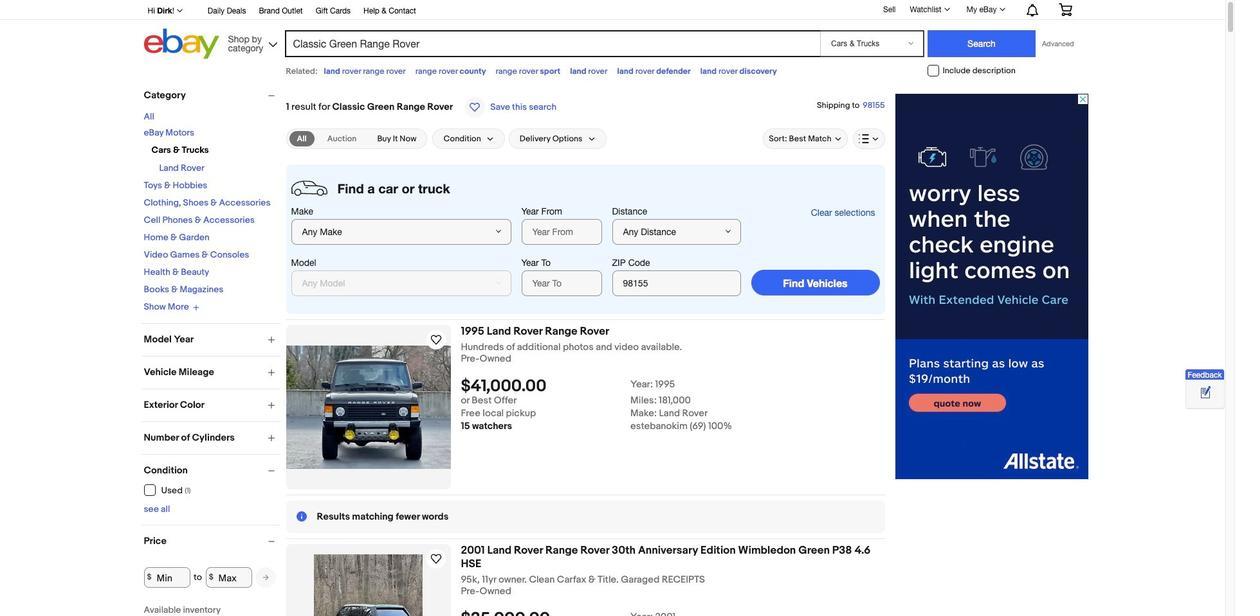 Task type: describe. For each thing, give the bounding box(es) containing it.
save this search classic green range rover search image
[[465, 97, 485, 118]]

your shopping cart image
[[1058, 3, 1073, 16]]

2001 land rover range rover 30th anniversary edition wimbledon green p38 4.6 hse image
[[314, 555, 423, 617]]

graph of available inventory between $0 and $1000+ image
[[144, 605, 253, 617]]

Year To text field
[[521, 271, 602, 297]]

Maximum Value in $ text field
[[206, 568, 252, 588]]

Minimum Value in $ text field
[[144, 568, 190, 588]]

Year From text field
[[521, 219, 602, 245]]

Search for anything text field
[[287, 32, 818, 56]]

watch 2001 land rover range rover 30th anniversary edition wimbledon green p38 4.6 hse image
[[428, 552, 444, 567]]

All selected text field
[[297, 133, 307, 145]]

watchlist image
[[944, 8, 950, 11]]

watch 1995 land rover range rover image
[[428, 333, 444, 348]]

1995 land rover range rover image
[[286, 346, 451, 470]]



Task type: locate. For each thing, give the bounding box(es) containing it.
ZIP Code text field
[[612, 271, 741, 297]]

None search field
[[286, 165, 885, 315]]

listing options selector. list view selected. image
[[858, 134, 879, 144]]

account navigation
[[141, 0, 1082, 20]]

region
[[286, 501, 885, 534]]

my ebay image
[[999, 8, 1005, 11]]

banner
[[141, 0, 1082, 62]]

main content
[[286, 84, 885, 617]]

advertisement element
[[895, 94, 1088, 480]]

None submit
[[928, 30, 1036, 57]]



Task type: vqa. For each thing, say whether or not it's contained in the screenshot.
the My eBay image
yes



